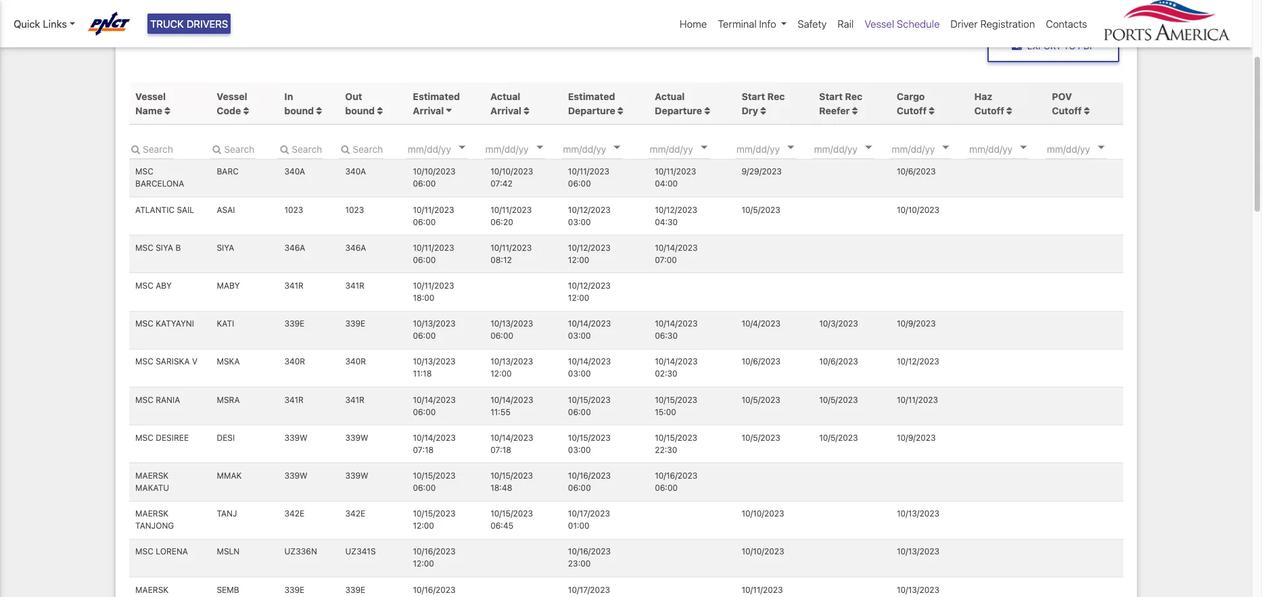 Task type: vqa. For each thing, say whether or not it's contained in the screenshot.
right DEPARTURE
yes



Task type: describe. For each thing, give the bounding box(es) containing it.
quick links
[[14, 18, 67, 30]]

10/12/2023 for 346a
[[568, 243, 611, 253]]

start rec dry
[[742, 90, 785, 116]]

actual departure
[[655, 90, 702, 116]]

1 346a from the left
[[284, 243, 305, 253]]

10/12/2023 04:30
[[655, 205, 697, 227]]

driver registration
[[951, 18, 1035, 30]]

11:18
[[413, 369, 432, 379]]

arrival for actual arrival
[[491, 105, 521, 116]]

mm/dd/yy field for first open calendar image from right
[[1046, 139, 1127, 159]]

10/15/2023 15:00
[[655, 395, 698, 417]]

msc for msc sariska v
[[135, 357, 153, 367]]

10/16/2023 down 22:30
[[655, 471, 698, 481]]

vessel for code
[[217, 90, 247, 102]]

msc for msc barcelona
[[135, 167, 153, 177]]

driver
[[951, 18, 978, 30]]

1 siya from the left
[[156, 243, 173, 253]]

10/5/2023 for 10/15/2023 15:00
[[742, 395, 781, 405]]

03:00 for 10/11/2023 06:20
[[568, 217, 591, 227]]

10/15/2023 06:45
[[491, 509, 533, 531]]

msc barcelona
[[135, 167, 184, 189]]

safety
[[798, 18, 827, 30]]

maersk sembawang
[[135, 585, 188, 597]]

10/5/2023 for 10/12/2023 04:30
[[742, 205, 781, 215]]

cargo
[[897, 90, 925, 102]]

15:00
[[655, 407, 676, 417]]

rail link
[[832, 11, 859, 37]]

1 342e from the left
[[284, 509, 304, 519]]

10/14/2023 03:00 for 10/13/2023 12:00
[[568, 357, 611, 379]]

10/12/2023 12:00 for 10/11/2023 06:00
[[568, 243, 611, 265]]

10/10/2023 06:00
[[413, 167, 456, 189]]

1 open calendar image from the left
[[787, 146, 794, 149]]

links
[[43, 18, 67, 30]]

info
[[759, 18, 776, 30]]

10/13/2023 11:18
[[413, 357, 456, 379]]

mm/dd/yy field for second open calendar icon
[[484, 139, 565, 159]]

22:30
[[655, 445, 677, 455]]

start for reefer
[[819, 90, 843, 102]]

07:42
[[491, 179, 513, 189]]

tanj
[[217, 509, 237, 519]]

10/5/2023 for 10/15/2023 22:30
[[742, 433, 781, 443]]

2 10/14/2023 07:18 from the left
[[491, 433, 533, 455]]

1 1023 from the left
[[284, 205, 303, 215]]

2 342e from the left
[[345, 509, 365, 519]]

18:00
[[413, 293, 435, 303]]

out
[[345, 90, 362, 102]]

msc siya b
[[135, 243, 181, 253]]

1 vertical spatial 10/15/2023 06:00
[[413, 471, 456, 493]]

export to pdf
[[1027, 41, 1095, 51]]

mm/dd/yy field for 4th open calendar icon from the left
[[648, 139, 730, 159]]

10/3/2023
[[819, 319, 858, 329]]

msc desiree
[[135, 433, 189, 443]]

tanjong
[[135, 521, 174, 531]]

maby
[[217, 281, 240, 291]]

out bound
[[345, 90, 377, 116]]

departure for actual
[[655, 105, 702, 116]]

quick
[[14, 18, 40, 30]]

msc for msc lorena
[[135, 547, 153, 557]]

name
[[135, 105, 162, 116]]

haz
[[975, 90, 993, 102]]

04:30
[[655, 217, 678, 227]]

1 340r from the left
[[284, 357, 305, 367]]

katyayni
[[156, 319, 194, 329]]

1 horizontal spatial 10/15/2023 06:00
[[568, 395, 611, 417]]

vessel name
[[135, 90, 166, 116]]

1 10/16/2023 06:00 from the left
[[568, 471, 611, 493]]

code
[[217, 105, 241, 116]]

10/17/2023 for 10/17/2023 01:00
[[568, 509, 610, 519]]

start rec reefer
[[819, 90, 863, 116]]

barcelona
[[135, 179, 184, 189]]

estimated arrival
[[413, 90, 460, 116]]

10/15/2023 18:48
[[491, 471, 533, 493]]

10/9/2023 for 10/3/2023
[[897, 319, 936, 329]]

estimated for arrival
[[413, 90, 460, 102]]

2 340a from the left
[[345, 167, 366, 177]]

06:00 inside the '10/14/2023 06:00'
[[413, 407, 436, 417]]

10/16/2023 down 10/16/2023 12:00
[[413, 585, 456, 595]]

rail
[[838, 18, 854, 30]]

10/11/2023 06:00 for 10/11/2023 08:12
[[413, 243, 454, 265]]

10/14/2023 11:55
[[491, 395, 533, 417]]

dry
[[742, 105, 758, 116]]

v
[[192, 357, 198, 367]]

cutoff for cargo
[[897, 105, 927, 116]]

03:00 for 10/13/2023 12:00
[[568, 369, 591, 379]]

desiree
[[156, 433, 189, 443]]

reefer
[[819, 105, 850, 116]]

lorena
[[156, 547, 188, 557]]

actual for actual arrival
[[491, 90, 520, 102]]

b
[[176, 243, 181, 253]]

maersk for maersk tanjong
[[135, 509, 169, 519]]

maersk tanjong
[[135, 509, 174, 531]]

sariska
[[156, 357, 190, 367]]

asai
[[217, 205, 235, 215]]

maersk makatu
[[135, 471, 169, 493]]

quick links link
[[14, 16, 75, 31]]

departure for estimated
[[568, 105, 615, 116]]

10/16/2023 up 23:00
[[568, 547, 611, 557]]

in bound
[[284, 90, 316, 116]]

10/17/2023 for 10/17/2023
[[568, 585, 610, 595]]

10/17/2023 01:00
[[568, 509, 610, 531]]

10/16/2023 down "10/15/2023 12:00"
[[413, 547, 456, 557]]

truck
[[150, 18, 184, 30]]

10/12/2023 for 341r
[[568, 281, 611, 291]]

12:00 inside 10/16/2023 12:00
[[413, 559, 434, 569]]

mm/dd/yy field for 5th open calendar icon
[[813, 139, 894, 159]]

1 340a from the left
[[284, 167, 305, 177]]

msc sariska v
[[135, 357, 198, 367]]

aby
[[156, 281, 172, 291]]

safety link
[[792, 11, 832, 37]]

msra
[[217, 395, 240, 405]]

3 open calendar image from the left
[[1098, 146, 1105, 149]]

06:30
[[655, 331, 678, 341]]



Task type: locate. For each thing, give the bounding box(es) containing it.
10/15/2023 22:30
[[655, 433, 698, 455]]

2 vertical spatial maersk
[[135, 585, 169, 595]]

vessel code
[[217, 90, 247, 116]]

0 horizontal spatial estimated
[[413, 90, 460, 102]]

mm/dd/yy field up 10/10/2023 07:42
[[484, 139, 565, 159]]

2 actual from the left
[[655, 90, 685, 102]]

1 10/14/2023 03:00 from the top
[[568, 319, 611, 341]]

0 horizontal spatial cutoff
[[897, 105, 927, 116]]

9 mm/dd/yy field from the left
[[1046, 139, 1127, 159]]

1 horizontal spatial 1023
[[345, 205, 364, 215]]

1 horizontal spatial arrival
[[491, 105, 521, 116]]

haz cutoff
[[975, 90, 1004, 116]]

estimated for departure
[[568, 90, 615, 102]]

msc for msc siya b
[[135, 243, 153, 253]]

0 horizontal spatial 340a
[[284, 167, 305, 177]]

0 horizontal spatial start
[[742, 90, 765, 102]]

mm/dd/yy field up 10/10/2023 06:00
[[406, 139, 488, 159]]

1 10/9/2023 from the top
[[897, 319, 936, 329]]

msc for msc rania
[[135, 395, 153, 405]]

4 open calendar image from the left
[[701, 146, 707, 149]]

0 horizontal spatial 10/13/2023 06:00
[[413, 319, 456, 341]]

1 horizontal spatial 10/16/2023 06:00
[[655, 471, 698, 493]]

1 10/17/2023 from the top
[[568, 509, 610, 519]]

makatu
[[135, 483, 169, 493]]

0 horizontal spatial departure
[[568, 105, 615, 116]]

arrival inside estimated arrival
[[413, 105, 444, 116]]

1 horizontal spatial 342e
[[345, 509, 365, 519]]

pov
[[1052, 90, 1072, 102]]

2 open calendar image from the left
[[943, 146, 949, 149]]

10/15/2023 06:00 up 10/15/2023 03:00
[[568, 395, 611, 417]]

5 open calendar image from the left
[[865, 146, 872, 149]]

vessel
[[865, 18, 894, 30], [135, 90, 166, 102], [217, 90, 247, 102]]

03:00 for 10/13/2023 06:00
[[568, 331, 591, 341]]

1 horizontal spatial 10/13/2023 06:00
[[491, 319, 533, 341]]

07:18 up 10/15/2023 18:48
[[491, 445, 511, 455]]

0 vertical spatial 10/14/2023 03:00
[[568, 319, 611, 341]]

3 open calendar image from the left
[[614, 146, 621, 149]]

06:45
[[491, 521, 513, 531]]

kati
[[217, 319, 234, 329]]

10/16/2023 down 10/15/2023 03:00
[[568, 471, 611, 481]]

mm/dd/yy field down pov cutoff
[[1046, 139, 1127, 159]]

registration
[[981, 18, 1035, 30]]

11:55
[[491, 407, 511, 417]]

msln
[[217, 547, 240, 557]]

5 msc from the top
[[135, 357, 153, 367]]

msc
[[135, 167, 153, 177], [135, 243, 153, 253], [135, 281, 153, 291], [135, 319, 153, 329], [135, 357, 153, 367], [135, 395, 153, 405], [135, 433, 153, 443], [135, 547, 153, 557]]

1 horizontal spatial 340r
[[345, 357, 366, 367]]

bound inside in bound
[[284, 105, 314, 116]]

2 msc from the top
[[135, 243, 153, 253]]

siya left b
[[156, 243, 173, 253]]

10/17/2023 down 23:00
[[568, 585, 610, 595]]

open calendar image
[[459, 146, 465, 149], [536, 146, 543, 149], [614, 146, 621, 149], [701, 146, 707, 149], [865, 146, 872, 149], [1020, 146, 1027, 149]]

12:00 inside 10/13/2023 12:00
[[491, 369, 512, 379]]

10/14/2023
[[655, 243, 698, 253], [568, 319, 611, 329], [655, 319, 698, 329], [568, 357, 611, 367], [655, 357, 698, 367], [413, 395, 456, 405], [491, 395, 533, 405], [413, 433, 456, 443], [491, 433, 533, 443]]

2 horizontal spatial vessel
[[865, 18, 894, 30]]

3 maersk from the top
[[135, 585, 169, 595]]

2 arrival from the left
[[491, 105, 521, 116]]

10/14/2023 02:30
[[655, 357, 698, 379]]

0 horizontal spatial open calendar image
[[787, 146, 794, 149]]

1 horizontal spatial 10/14/2023 07:18
[[491, 433, 533, 455]]

0 vertical spatial 10/11/2023 06:00
[[568, 167, 609, 189]]

0 horizontal spatial 07:18
[[413, 445, 434, 455]]

1 03:00 from the top
[[568, 217, 591, 227]]

msc left the aby
[[135, 281, 153, 291]]

0 horizontal spatial vessel
[[135, 90, 166, 102]]

msc for msc desiree
[[135, 433, 153, 443]]

vessel inside vessel schedule link
[[865, 18, 894, 30]]

2 1023 from the left
[[345, 205, 364, 215]]

01:00
[[568, 521, 590, 531]]

7 mm/dd/yy field from the left
[[890, 139, 972, 159]]

4 msc from the top
[[135, 319, 153, 329]]

maersk up makatu
[[135, 471, 169, 481]]

10/14/2023 03:00 for 10/13/2023 06:00
[[568, 319, 611, 341]]

actual inside actual departure
[[655, 90, 685, 102]]

10/13/2023 12:00
[[491, 357, 533, 379]]

rec for start rec dry
[[768, 90, 785, 102]]

06:00 inside 10/10/2023 06:00
[[413, 179, 436, 189]]

18:48
[[491, 483, 512, 493]]

2 vertical spatial 10/11/2023 06:00
[[413, 243, 454, 265]]

10/4/2023
[[742, 319, 781, 329]]

10/6/2023
[[897, 167, 936, 177], [742, 357, 781, 367], [819, 357, 858, 367]]

10/16/2023 23:00
[[568, 547, 611, 569]]

msc left b
[[135, 243, 153, 253]]

3 cutoff from the left
[[1052, 105, 1082, 116]]

8 msc from the top
[[135, 547, 153, 557]]

start up reefer
[[819, 90, 843, 102]]

2 horizontal spatial open calendar image
[[1098, 146, 1105, 149]]

cutoff for haz
[[975, 105, 1004, 116]]

2 03:00 from the top
[[568, 331, 591, 341]]

1 horizontal spatial 340a
[[345, 167, 366, 177]]

2 horizontal spatial 10/6/2023
[[897, 167, 936, 177]]

6 mm/dd/yy field from the left
[[813, 139, 894, 159]]

1 start from the left
[[742, 90, 765, 102]]

rec inside the start rec dry
[[768, 90, 785, 102]]

truck drivers
[[150, 18, 228, 30]]

mm/dd/yy field for 6th open calendar icon from right
[[406, 139, 488, 159]]

1 horizontal spatial estimated
[[568, 90, 615, 102]]

10/13/2023 06:00 down 18:00
[[413, 319, 456, 341]]

0 horizontal spatial siya
[[156, 243, 173, 253]]

6 open calendar image from the left
[[1020, 146, 1027, 149]]

2 departure from the left
[[655, 105, 702, 116]]

start inside the start rec dry
[[742, 90, 765, 102]]

342e up uz336n
[[284, 509, 304, 519]]

10/11/2023 06:20
[[491, 205, 532, 227]]

341r
[[284, 281, 304, 291], [345, 281, 365, 291], [284, 395, 304, 405], [345, 395, 365, 405]]

mm/dd/yy field for second open calendar image from right
[[890, 139, 972, 159]]

mm/dd/yy field up 10/11/2023 04:00
[[648, 139, 730, 159]]

10/14/2023 06:30
[[655, 319, 698, 341]]

open calendar image
[[787, 146, 794, 149], [943, 146, 949, 149], [1098, 146, 1105, 149]]

maersk inside maersk tanjong
[[135, 509, 169, 519]]

msc for msc katyayni
[[135, 319, 153, 329]]

0 vertical spatial 10/17/2023
[[568, 509, 610, 519]]

2 10/17/2023 from the top
[[568, 585, 610, 595]]

342e up uz341s
[[345, 509, 365, 519]]

sail
[[177, 205, 194, 215]]

atlantic
[[135, 205, 175, 215]]

actual for actual departure
[[655, 90, 685, 102]]

msc inside msc barcelona
[[135, 167, 153, 177]]

1 horizontal spatial vessel
[[217, 90, 247, 102]]

8 mm/dd/yy field from the left
[[968, 139, 1049, 159]]

contacts
[[1046, 18, 1087, 30]]

mm/dd/yy field for sixth open calendar icon
[[968, 139, 1049, 159]]

10/9/2023
[[897, 319, 936, 329], [897, 433, 936, 443]]

0 horizontal spatial 346a
[[284, 243, 305, 253]]

cargo cutoff
[[897, 90, 927, 116]]

download image
[[1012, 41, 1022, 52]]

actual inside actual arrival
[[491, 90, 520, 102]]

bound
[[284, 105, 314, 116], [345, 105, 375, 116]]

1 bound from the left
[[284, 105, 314, 116]]

1 horizontal spatial 346a
[[345, 243, 366, 253]]

msc up the barcelona
[[135, 167, 153, 177]]

10/16/2023
[[568, 471, 611, 481], [655, 471, 698, 481], [413, 547, 456, 557], [568, 547, 611, 557], [413, 585, 456, 595]]

msc katyayni
[[135, 319, 194, 329]]

2 siya from the left
[[217, 243, 234, 253]]

0 vertical spatial maersk
[[135, 471, 169, 481]]

10/14/2023 07:18 down the '10/14/2023 06:00'
[[413, 433, 456, 455]]

4 mm/dd/yy field from the left
[[648, 139, 730, 159]]

rec left start rec reefer at the top
[[768, 90, 785, 102]]

2 rec from the left
[[845, 90, 863, 102]]

departure
[[568, 105, 615, 116], [655, 105, 702, 116]]

arrival for estimated arrival
[[413, 105, 444, 116]]

7 msc from the top
[[135, 433, 153, 443]]

start up dry
[[742, 90, 765, 102]]

2 estimated from the left
[[568, 90, 615, 102]]

1 departure from the left
[[568, 105, 615, 116]]

drivers
[[187, 18, 228, 30]]

10/14/2023 06:00
[[413, 395, 456, 417]]

home link
[[674, 11, 713, 37]]

1 horizontal spatial 10/6/2023
[[819, 357, 858, 367]]

6 msc from the top
[[135, 395, 153, 405]]

2 10/14/2023 03:00 from the top
[[568, 357, 611, 379]]

1 actual from the left
[[491, 90, 520, 102]]

bound down in
[[284, 105, 314, 116]]

1 open calendar image from the left
[[459, 146, 465, 149]]

maersk
[[135, 471, 169, 481], [135, 509, 169, 519], [135, 585, 169, 595]]

1 10/13/2023 06:00 from the left
[[413, 319, 456, 341]]

10/14/2023 07:18
[[413, 433, 456, 455], [491, 433, 533, 455]]

02:30
[[655, 369, 678, 379]]

0 horizontal spatial 1023
[[284, 205, 303, 215]]

export to pdf link
[[988, 30, 1119, 62]]

export
[[1027, 41, 1062, 51]]

04:00
[[655, 179, 678, 189]]

rania
[[156, 395, 180, 405]]

10/12/2023 12:00 for 10/11/2023 18:00
[[568, 281, 611, 303]]

339w
[[284, 433, 308, 443], [345, 433, 368, 443], [284, 471, 308, 481], [345, 471, 368, 481]]

truck drivers link
[[147, 13, 231, 34]]

10/10/2023
[[413, 167, 456, 177], [491, 167, 533, 177], [897, 205, 940, 215], [742, 509, 784, 519], [742, 547, 784, 557]]

1 horizontal spatial cutoff
[[975, 105, 1004, 116]]

10/11/2023 06:00 for 10/11/2023 06:20
[[413, 205, 454, 227]]

1 vertical spatial 10/14/2023 03:00
[[568, 357, 611, 379]]

340r
[[284, 357, 305, 367], [345, 357, 366, 367]]

maersk for maersk makatu
[[135, 471, 169, 481]]

msc left katyayni
[[135, 319, 153, 329]]

cutoff down the cargo on the right top of page
[[897, 105, 927, 116]]

10/17/2023
[[568, 509, 610, 519], [568, 585, 610, 595]]

1 msc from the top
[[135, 167, 153, 177]]

driver registration link
[[945, 11, 1041, 37]]

maersk inside the maersk makatu
[[135, 471, 169, 481]]

2 open calendar image from the left
[[536, 146, 543, 149]]

10/14/2023 03:00
[[568, 319, 611, 341], [568, 357, 611, 379]]

2 start from the left
[[819, 90, 843, 102]]

1 vertical spatial 10/11/2023 06:00
[[413, 205, 454, 227]]

1 estimated from the left
[[413, 90, 460, 102]]

0 horizontal spatial 10/6/2023
[[742, 357, 781, 367]]

2 maersk from the top
[[135, 509, 169, 519]]

vessel schedule
[[865, 18, 940, 30]]

340a
[[284, 167, 305, 177], [345, 167, 366, 177]]

msc left lorena
[[135, 547, 153, 557]]

maersk for maersk sembawang
[[135, 585, 169, 595]]

10/13/2023 06:00 up 10/13/2023 12:00
[[491, 319, 533, 341]]

cutoff down 'haz'
[[975, 105, 1004, 116]]

msc left desiree
[[135, 433, 153, 443]]

None field
[[129, 139, 174, 159], [210, 139, 255, 159], [278, 139, 323, 159], [339, 139, 383, 159], [129, 139, 174, 159], [210, 139, 255, 159], [278, 139, 323, 159], [339, 139, 383, 159]]

1 maersk from the top
[[135, 471, 169, 481]]

maersk inside the maersk sembawang
[[135, 585, 169, 595]]

mm/dd/yy field for fourth open calendar icon from right
[[562, 139, 643, 159]]

07:18 down the '10/14/2023 06:00'
[[413, 445, 434, 455]]

10/9/2023 for 10/5/2023
[[897, 433, 936, 443]]

siya down asai
[[217, 243, 234, 253]]

9/29/2023
[[742, 167, 782, 177]]

to
[[1064, 41, 1076, 51]]

1 horizontal spatial siya
[[217, 243, 234, 253]]

2 horizontal spatial cutoff
[[1052, 105, 1082, 116]]

1 vertical spatial 10/12/2023 12:00
[[568, 281, 611, 303]]

mska
[[217, 357, 240, 367]]

10/16/2023 12:00
[[413, 547, 456, 569]]

10/5/2023
[[742, 205, 781, 215], [742, 395, 781, 405], [819, 395, 858, 405], [742, 433, 781, 443], [819, 433, 858, 443]]

0 horizontal spatial rec
[[768, 90, 785, 102]]

2 340r from the left
[[345, 357, 366, 367]]

0 horizontal spatial actual
[[491, 90, 520, 102]]

10/17/2023 up 01:00
[[568, 509, 610, 519]]

semb
[[217, 585, 239, 595]]

schedule
[[897, 18, 940, 30]]

vessel for schedule
[[865, 18, 894, 30]]

maersk up tanjong
[[135, 509, 169, 519]]

vessel up code
[[217, 90, 247, 102]]

1 horizontal spatial departure
[[655, 105, 702, 116]]

12:00 inside "10/15/2023 12:00"
[[413, 521, 434, 531]]

10/11/2023 06:00 up 10/12/2023 03:00
[[568, 167, 609, 189]]

msc for msc aby
[[135, 281, 153, 291]]

10/15/2023 12:00
[[413, 509, 456, 531]]

03:00 for 10/14/2023 07:18
[[568, 445, 591, 455]]

1 horizontal spatial start
[[819, 90, 843, 102]]

start inside start rec reefer
[[819, 90, 843, 102]]

10/12/2023 for 1023
[[568, 205, 611, 215]]

mm/dd/yy field down the haz cutoff
[[968, 139, 1049, 159]]

3 msc from the top
[[135, 281, 153, 291]]

mm/dd/yy field down estimated departure
[[562, 139, 643, 159]]

1 horizontal spatial actual
[[655, 90, 685, 102]]

07:18
[[413, 445, 434, 455], [491, 445, 511, 455]]

10/11/2023
[[568, 167, 609, 177], [655, 167, 696, 177], [413, 205, 454, 215], [491, 205, 532, 215], [413, 243, 454, 253], [491, 243, 532, 253], [413, 281, 454, 291], [897, 395, 938, 405], [742, 585, 783, 595]]

1 horizontal spatial open calendar image
[[943, 146, 949, 149]]

2 07:18 from the left
[[491, 445, 511, 455]]

06:20
[[491, 217, 513, 227]]

vessel right the rail
[[865, 18, 894, 30]]

03:00 inside 10/12/2023 03:00
[[568, 217, 591, 227]]

4 03:00 from the top
[[568, 445, 591, 455]]

mm/dd/yy field
[[406, 139, 488, 159], [484, 139, 565, 159], [562, 139, 643, 159], [648, 139, 730, 159], [735, 139, 816, 159], [813, 139, 894, 159], [890, 139, 972, 159], [968, 139, 1049, 159], [1046, 139, 1127, 159]]

mm/dd/yy field up 9/29/2023
[[735, 139, 816, 159]]

1 horizontal spatial bound
[[345, 105, 375, 116]]

1 mm/dd/yy field from the left
[[406, 139, 488, 159]]

10/11/2023 08:12
[[491, 243, 532, 265]]

rec inside start rec reefer
[[845, 90, 863, 102]]

0 horizontal spatial arrival
[[413, 105, 444, 116]]

2 10/12/2023 12:00 from the top
[[568, 281, 611, 303]]

10/10/2023 07:42
[[491, 167, 533, 189]]

3 03:00 from the top
[[568, 369, 591, 379]]

msc left rania
[[135, 395, 153, 405]]

barc
[[217, 167, 239, 177]]

in
[[284, 90, 293, 102]]

1 cutoff from the left
[[897, 105, 927, 116]]

1 10/14/2023 07:18 from the left
[[413, 433, 456, 455]]

10/15/2023 06:00 up "10/15/2023 12:00"
[[413, 471, 456, 493]]

0 horizontal spatial 10/15/2023 06:00
[[413, 471, 456, 493]]

10/12/2023 03:00
[[568, 205, 611, 227]]

bound for out
[[345, 105, 375, 116]]

0 vertical spatial 10/12/2023 12:00
[[568, 243, 611, 265]]

2 cutoff from the left
[[975, 105, 1004, 116]]

msc left sariska
[[135, 357, 153, 367]]

bound inside 'out bound'
[[345, 105, 375, 116]]

maersk up sembawang
[[135, 585, 169, 595]]

cutoff for pov
[[1052, 105, 1082, 116]]

1 arrival from the left
[[413, 105, 444, 116]]

uz341s
[[345, 547, 376, 557]]

2 10/13/2023 06:00 from the left
[[491, 319, 533, 341]]

mm/dd/yy field down cargo cutoff
[[890, 139, 972, 159]]

0 vertical spatial 10/9/2023
[[897, 319, 936, 329]]

mm/dd/yy field down reefer
[[813, 139, 894, 159]]

sembawang
[[135, 597, 188, 597]]

03:00 inside 10/15/2023 03:00
[[568, 445, 591, 455]]

1 horizontal spatial rec
[[845, 90, 863, 102]]

0 horizontal spatial 342e
[[284, 509, 304, 519]]

start for dry
[[742, 90, 765, 102]]

2 346a from the left
[[345, 243, 366, 253]]

07:00
[[655, 255, 677, 265]]

cutoff down pov
[[1052, 105, 1082, 116]]

bound for in
[[284, 105, 314, 116]]

08:12
[[491, 255, 512, 265]]

1 07:18 from the left
[[413, 445, 434, 455]]

5 mm/dd/yy field from the left
[[735, 139, 816, 159]]

10/11/2023 06:00 down 10/10/2023 06:00
[[413, 205, 454, 227]]

10/16/2023 06:00 down 22:30
[[655, 471, 698, 493]]

0 horizontal spatial 340r
[[284, 357, 305, 367]]

0 horizontal spatial 10/14/2023 07:18
[[413, 433, 456, 455]]

vessel for name
[[135, 90, 166, 102]]

estimated inside estimated departure
[[568, 90, 615, 102]]

10/13/2023 06:00
[[413, 319, 456, 341], [491, 319, 533, 341]]

1 vertical spatial maersk
[[135, 509, 169, 519]]

1 10/12/2023 12:00 from the top
[[568, 243, 611, 265]]

mmak
[[217, 471, 242, 481]]

2 10/16/2023 06:00 from the left
[[655, 471, 698, 493]]

10/16/2023 06:00 down 10/15/2023 03:00
[[568, 471, 611, 493]]

vessel up name
[[135, 90, 166, 102]]

0 horizontal spatial 10/16/2023 06:00
[[568, 471, 611, 493]]

1 vertical spatial 10/9/2023
[[897, 433, 936, 443]]

0 horizontal spatial bound
[[284, 105, 314, 116]]

10/11/2023 06:00 up 10/11/2023 18:00
[[413, 243, 454, 265]]

10/13/2023
[[413, 319, 456, 329], [491, 319, 533, 329], [413, 357, 456, 367], [491, 357, 533, 367], [897, 509, 940, 519], [897, 547, 940, 557], [897, 585, 940, 595]]

actual arrival
[[491, 90, 521, 116]]

2 10/9/2023 from the top
[[897, 433, 936, 443]]

1 vertical spatial 10/17/2023
[[568, 585, 610, 595]]

1 rec from the left
[[768, 90, 785, 102]]

1 horizontal spatial 07:18
[[491, 445, 511, 455]]

bound down out
[[345, 105, 375, 116]]

estimated departure
[[568, 90, 615, 116]]

rec up reefer
[[845, 90, 863, 102]]

10/15/2023 03:00
[[568, 433, 611, 455]]

10/14/2023 07:18 down 11:55
[[491, 433, 533, 455]]

mm/dd/yy field for 1st open calendar image
[[735, 139, 816, 159]]

3 mm/dd/yy field from the left
[[562, 139, 643, 159]]

actual
[[491, 90, 520, 102], [655, 90, 685, 102]]

2 mm/dd/yy field from the left
[[484, 139, 565, 159]]

rec for start rec reefer
[[845, 90, 863, 102]]

2 bound from the left
[[345, 105, 375, 116]]

03:00
[[568, 217, 591, 227], [568, 331, 591, 341], [568, 369, 591, 379], [568, 445, 591, 455]]

0 vertical spatial 10/15/2023 06:00
[[568, 395, 611, 417]]



